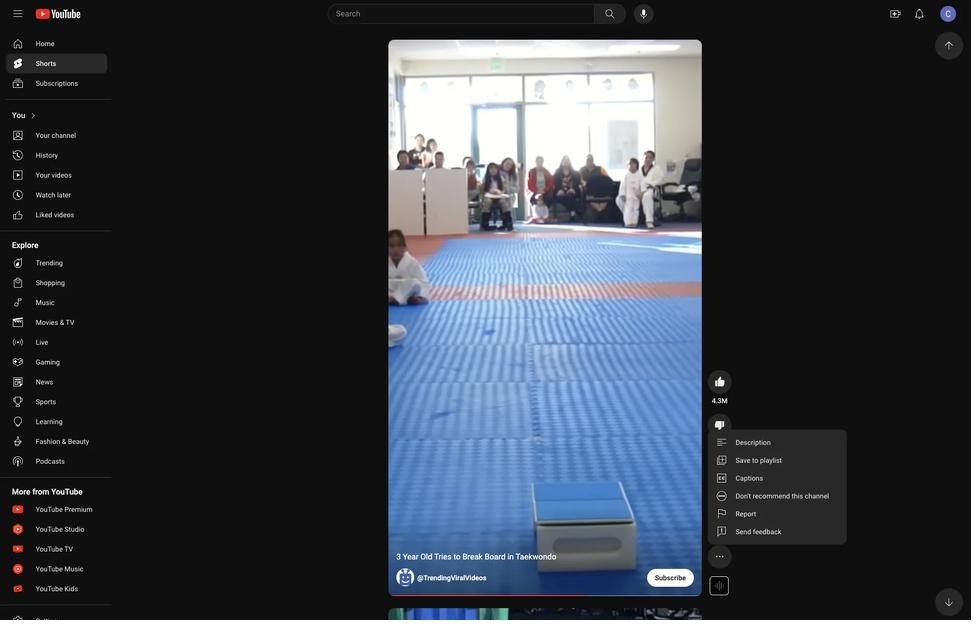 Task type: describe. For each thing, give the bounding box(es) containing it.
podcasts
[[36, 458, 65, 466]]

liked videos
[[36, 211, 74, 219]]

home
[[36, 40, 54, 48]]

your for your channel
[[36, 132, 50, 140]]

feedback
[[753, 529, 781, 536]]

shorts
[[36, 60, 56, 68]]

tries
[[434, 553, 452, 562]]

Search text field
[[336, 7, 592, 20]]

sports
[[36, 398, 56, 406]]

videos for your videos
[[52, 171, 72, 179]]

shopping
[[36, 279, 65, 287]]

youtube studio
[[36, 526, 84, 534]]

watch
[[36, 191, 55, 199]]

13K text field
[[714, 484, 726, 494]]

liked
[[36, 211, 52, 219]]

explore
[[12, 241, 38, 250]]

avatar image image
[[940, 6, 956, 22]]

old
[[420, 553, 432, 562]]

learning
[[36, 418, 63, 426]]

gaming
[[36, 359, 60, 367]]

0 vertical spatial tv
[[66, 319, 74, 327]]

captions link
[[708, 470, 847, 488]]

from
[[32, 488, 49, 497]]

dislike
[[710, 441, 730, 449]]

board
[[485, 553, 506, 562]]

subscribe
[[655, 575, 686, 583]]

Subscribe text field
[[655, 575, 686, 583]]

Share text field
[[711, 528, 729, 537]]

news
[[36, 379, 53, 386]]

3 year old tries to break board in taekwondo main content
[[119, 28, 971, 621]]

fashion
[[36, 438, 60, 446]]

this
[[792, 493, 803, 501]]

movies & tv
[[36, 319, 74, 327]]

save to playlist
[[736, 457, 782, 465]]

recommend
[[753, 493, 790, 501]]

don't
[[736, 493, 751, 501]]

@trendingviralvideos
[[417, 575, 487, 583]]

studio
[[64, 526, 84, 534]]

1 horizontal spatial music
[[64, 566, 83, 574]]

description option
[[708, 434, 847, 452]]

subscriptions
[[36, 79, 78, 87]]

channel inside the don't recommend this channel option
[[805, 493, 829, 501]]

movies
[[36, 319, 58, 327]]

your channel
[[36, 132, 76, 140]]

your for your videos
[[36, 171, 50, 179]]

live
[[36, 339, 48, 347]]

youtube for premium
[[36, 506, 63, 514]]

report
[[736, 511, 756, 519]]

save to playlist option
[[708, 452, 847, 470]]

& for beauty
[[62, 438, 66, 446]]

youtube for tv
[[36, 546, 63, 554]]

3 year old tries to break board in taekwondo
[[396, 553, 556, 562]]

send feedback
[[736, 529, 781, 536]]

captions option
[[708, 470, 847, 488]]

youtube for studio
[[36, 526, 63, 534]]

taekwondo
[[516, 553, 556, 562]]

youtube for kids
[[36, 586, 63, 594]]



Task type: vqa. For each thing, say whether or not it's contained in the screenshot.
Subscriptions 'link'
yes



Task type: locate. For each thing, give the bounding box(es) containing it.
youtube music
[[36, 566, 83, 574]]

trending link
[[6, 253, 107, 273], [6, 253, 107, 273]]

break
[[463, 553, 483, 562]]

& right movies
[[60, 319, 64, 327]]

1 your from the top
[[36, 132, 50, 140]]

4.3M text field
[[712, 396, 728, 406]]

later
[[57, 191, 71, 199]]

don't recommend this channel
[[736, 493, 829, 501]]

youtube down youtube tv
[[36, 566, 63, 574]]

tv
[[66, 319, 74, 327], [64, 546, 73, 554]]

0 horizontal spatial to
[[454, 553, 461, 562]]

music link
[[6, 293, 107, 313], [6, 293, 107, 313]]

None search field
[[310, 4, 628, 24]]

youtube up youtube music
[[36, 546, 63, 554]]

watch later
[[36, 191, 71, 199]]

to
[[752, 457, 758, 465], [454, 553, 461, 562]]

send
[[736, 529, 751, 536]]

youtube tv
[[36, 546, 73, 554]]

youtube tv link
[[6, 540, 107, 560], [6, 540, 107, 560]]

liked videos link
[[6, 205, 107, 225], [6, 205, 107, 225]]

videos up later
[[52, 171, 72, 179]]

youtube studio link
[[6, 520, 107, 540], [6, 520, 107, 540]]

history link
[[6, 146, 107, 165], [6, 146, 107, 165]]

youtube kids
[[36, 586, 78, 594]]

4.3m
[[712, 397, 728, 405]]

more
[[12, 488, 30, 497]]

channel
[[52, 132, 76, 140], [805, 493, 829, 501]]

description
[[736, 439, 771, 447]]

youtube for music
[[36, 566, 63, 574]]

watch later link
[[6, 185, 107, 205], [6, 185, 107, 205]]

home link
[[6, 34, 107, 54], [6, 34, 107, 54]]

1 vertical spatial channel
[[805, 493, 829, 501]]

channel right this
[[805, 493, 829, 501]]

music
[[36, 299, 55, 307], [64, 566, 83, 574]]

0 horizontal spatial channel
[[52, 132, 76, 140]]

to right tries
[[454, 553, 461, 562]]

1 vertical spatial to
[[454, 553, 461, 562]]

gaming link
[[6, 353, 107, 373], [6, 353, 107, 373]]

your videos
[[36, 171, 72, 179]]

0 vertical spatial music
[[36, 299, 55, 307]]

live link
[[6, 333, 107, 353], [6, 333, 107, 353]]

history
[[36, 151, 58, 159]]

your videos link
[[6, 165, 107, 185], [6, 165, 107, 185]]

0 horizontal spatial music
[[36, 299, 55, 307]]

your up watch
[[36, 171, 50, 179]]

you
[[12, 111, 25, 120]]

subscribe button
[[647, 570, 694, 588]]

shopping link
[[6, 273, 107, 293], [6, 273, 107, 293]]

fashion & beauty link
[[6, 432, 107, 452], [6, 432, 107, 452]]

share
[[711, 529, 729, 536]]

list box
[[708, 430, 847, 545]]

to inside main content
[[454, 553, 461, 562]]

youtube premium
[[36, 506, 93, 514]]

don't recommend this channel option
[[708, 488, 847, 506]]

kids
[[64, 586, 78, 594]]

0 vertical spatial to
[[752, 457, 758, 465]]

13k
[[714, 485, 726, 493]]

youtube up youtube tv
[[36, 526, 63, 534]]

playlist
[[760, 457, 782, 465]]

your channel link
[[6, 126, 107, 146], [6, 126, 107, 146]]

trending
[[36, 259, 63, 267]]

list box containing description
[[708, 430, 847, 545]]

Dislike text field
[[710, 440, 730, 450]]

your up history
[[36, 132, 50, 140]]

youtube premium link
[[6, 500, 107, 520], [6, 500, 107, 520]]

&
[[60, 319, 64, 327], [62, 438, 66, 446]]

& left beauty
[[62, 438, 66, 446]]

music up movies
[[36, 299, 55, 307]]

podcasts link
[[6, 452, 107, 472], [6, 452, 107, 472]]

youtube video player element
[[388, 40, 702, 597]]

movies & tv link
[[6, 313, 107, 333], [6, 313, 107, 333]]

1 vertical spatial &
[[62, 438, 66, 446]]

premium
[[64, 506, 93, 514]]

youtube up youtube premium
[[51, 488, 83, 497]]

1 vertical spatial tv
[[64, 546, 73, 554]]

tv down studio
[[64, 546, 73, 554]]

subscriptions link
[[6, 74, 107, 93], [6, 74, 107, 93]]

tv right movies
[[66, 319, 74, 327]]

youtube music link
[[6, 560, 107, 580], [6, 560, 107, 580]]

save
[[736, 457, 751, 465]]

fashion & beauty
[[36, 438, 89, 446]]

report option
[[708, 506, 847, 524]]

news link
[[6, 373, 107, 392], [6, 373, 107, 392]]

@trendingviralvideos link
[[417, 574, 487, 584]]

you link
[[6, 106, 107, 126], [6, 106, 107, 126]]

1 vertical spatial videos
[[54, 211, 74, 219]]

0 vertical spatial &
[[60, 319, 64, 327]]

to right save
[[752, 457, 758, 465]]

1 horizontal spatial channel
[[805, 493, 829, 501]]

sports link
[[6, 392, 107, 412], [6, 392, 107, 412]]

1 vertical spatial music
[[64, 566, 83, 574]]

1 vertical spatial your
[[36, 171, 50, 179]]

send feedback link
[[708, 524, 847, 541]]

youtube
[[51, 488, 83, 497], [36, 506, 63, 514], [36, 526, 63, 534], [36, 546, 63, 554], [36, 566, 63, 574], [36, 586, 63, 594]]

videos for liked videos
[[54, 211, 74, 219]]

beauty
[[68, 438, 89, 446]]

more from youtube
[[12, 488, 83, 497]]

0 vertical spatial videos
[[52, 171, 72, 179]]

1 horizontal spatial to
[[752, 457, 758, 465]]

in
[[508, 553, 514, 562]]

to inside option
[[752, 457, 758, 465]]

year
[[403, 553, 419, 562]]

& for tv
[[60, 319, 64, 327]]

0 vertical spatial your
[[36, 132, 50, 140]]

channel up history
[[52, 132, 76, 140]]

videos
[[52, 171, 72, 179], [54, 211, 74, 219]]

your
[[36, 132, 50, 140], [36, 171, 50, 179]]

learning link
[[6, 412, 107, 432], [6, 412, 107, 432]]

videos down later
[[54, 211, 74, 219]]

music up the kids
[[64, 566, 83, 574]]

3
[[396, 553, 401, 562]]

youtube down the more from youtube
[[36, 506, 63, 514]]

youtube left the kids
[[36, 586, 63, 594]]

captions
[[736, 475, 763, 483]]

0 vertical spatial channel
[[52, 132, 76, 140]]

send feedback option
[[708, 524, 847, 541]]

shorts link
[[6, 54, 107, 74], [6, 54, 107, 74]]

2 your from the top
[[36, 171, 50, 179]]

youtube kids link
[[6, 580, 107, 600], [6, 580, 107, 600]]



